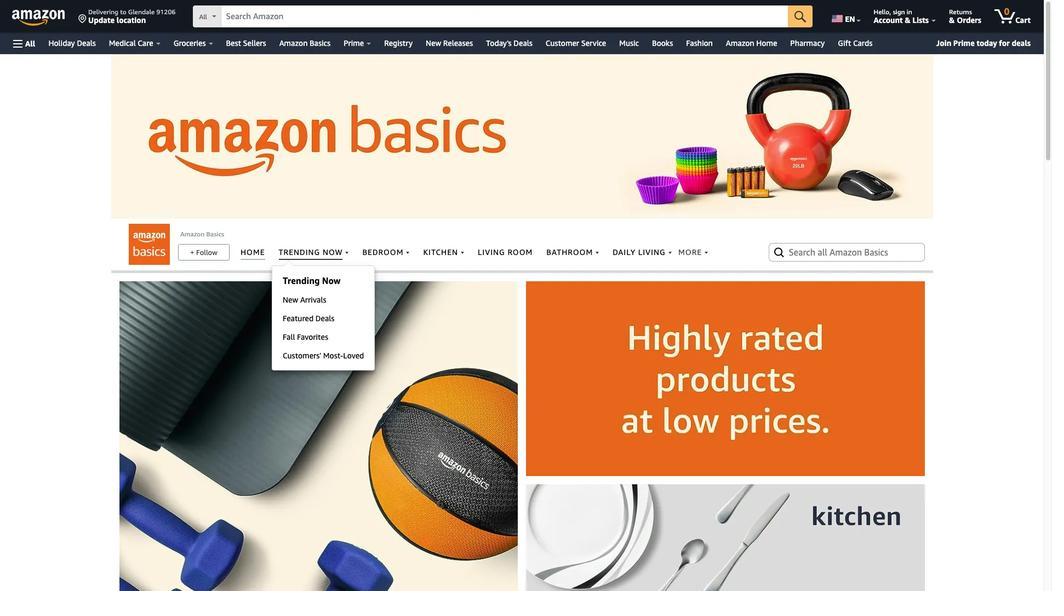 Task type: locate. For each thing, give the bounding box(es) containing it.
pharmacy
[[790, 38, 825, 48]]

0 horizontal spatial all
[[25, 39, 35, 48]]

all down amazon image
[[25, 39, 35, 48]]

prime
[[344, 38, 364, 48], [953, 38, 975, 48]]

amazon image
[[12, 10, 65, 26]]

1 vertical spatial amazon basics
[[180, 230, 224, 238]]

prime right join in the top of the page
[[953, 38, 975, 48]]

releases
[[443, 38, 473, 48]]

1 horizontal spatial all
[[199, 13, 207, 21]]

gift cards
[[838, 38, 872, 48]]

gift
[[838, 38, 851, 48]]

en
[[845, 14, 855, 24]]

amazon basics link right the sellers
[[273, 36, 337, 51]]

care
[[138, 38, 153, 48]]

amazon basics link up + follow
[[180, 230, 224, 238]]

deals inside the "today's deals" link
[[514, 38, 533, 48]]

amazon
[[279, 38, 308, 48], [726, 38, 754, 48], [180, 230, 205, 238]]

2 & from the left
[[949, 15, 955, 25]]

& for account
[[905, 15, 911, 25]]

amazon up '+'
[[180, 230, 205, 238]]

orders
[[957, 15, 981, 25]]

1 horizontal spatial basics
[[310, 38, 330, 48]]

1 vertical spatial basics
[[206, 230, 224, 238]]

join prime today for deals
[[936, 38, 1031, 48]]

Search all Amazon Basics search field
[[789, 243, 907, 262]]

1 vertical spatial all
[[25, 39, 35, 48]]

2 horizontal spatial amazon
[[726, 38, 754, 48]]

basics left prime "link" in the left top of the page
[[310, 38, 330, 48]]

+ follow button
[[179, 245, 229, 260]]

search image
[[772, 246, 786, 259]]

1 horizontal spatial amazon basics link
[[273, 36, 337, 51]]

0 horizontal spatial &
[[905, 15, 911, 25]]

0 vertical spatial amazon basics link
[[273, 36, 337, 51]]

1 vertical spatial amazon basics link
[[180, 230, 224, 238]]

best sellers
[[226, 38, 266, 48]]

0 horizontal spatial basics
[[206, 230, 224, 238]]

navigation navigation
[[0, 0, 1044, 54]]

&
[[905, 15, 911, 25], [949, 15, 955, 25]]

1 horizontal spatial amazon
[[279, 38, 308, 48]]

update
[[88, 15, 115, 25]]

deals
[[1012, 38, 1031, 48]]

lists
[[913, 15, 929, 25]]

home
[[756, 38, 777, 48]]

delivering to glendale 91206 update location
[[88, 8, 176, 25]]

customer
[[546, 38, 579, 48]]

books link
[[646, 36, 680, 51]]

1 & from the left
[[905, 15, 911, 25]]

0 horizontal spatial deals
[[77, 38, 96, 48]]

join prime today for deals link
[[932, 36, 1035, 50]]

holiday
[[48, 38, 75, 48]]

new releases
[[426, 38, 473, 48]]

1 deals from the left
[[77, 38, 96, 48]]

amazon home link
[[719, 36, 784, 51]]

customer service link
[[539, 36, 613, 51]]

cart
[[1015, 15, 1031, 25]]

registry
[[384, 38, 413, 48]]

amazon basics right the sellers
[[279, 38, 330, 48]]

today's
[[486, 38, 512, 48]]

2 prime from the left
[[953, 38, 975, 48]]

1 horizontal spatial amazon basics
[[279, 38, 330, 48]]

amazon home
[[726, 38, 777, 48]]

1 prime from the left
[[344, 38, 364, 48]]

91206
[[156, 8, 176, 16]]

0 vertical spatial all
[[199, 13, 207, 21]]

1 horizontal spatial &
[[949, 15, 955, 25]]

service
[[581, 38, 606, 48]]

0 horizontal spatial amazon basics link
[[180, 230, 224, 238]]

music
[[619, 38, 639, 48]]

amazon for amazon home link
[[726, 38, 754, 48]]

all
[[199, 13, 207, 21], [25, 39, 35, 48]]

cards
[[853, 38, 872, 48]]

& left lists in the top of the page
[[905, 15, 911, 25]]

amazon basics
[[279, 38, 330, 48], [180, 230, 224, 238]]

prime left registry
[[344, 38, 364, 48]]

All search field
[[193, 5, 813, 28]]

amazon for the topmost amazon basics link
[[279, 38, 308, 48]]

deals right holiday
[[77, 38, 96, 48]]

holiday deals
[[48, 38, 96, 48]]

all inside button
[[25, 39, 35, 48]]

amazon left home
[[726, 38, 754, 48]]

amazon basics link
[[273, 36, 337, 51], [180, 230, 224, 238]]

all up groceries link
[[199, 13, 207, 21]]

deals inside holiday deals link
[[77, 38, 96, 48]]

deals right today's
[[514, 38, 533, 48]]

+
[[190, 248, 194, 257]]

1 horizontal spatial prime
[[953, 38, 975, 48]]

deals
[[77, 38, 96, 48], [514, 38, 533, 48]]

0 horizontal spatial prime
[[344, 38, 364, 48]]

medical
[[109, 38, 136, 48]]

amazon basics up + follow
[[180, 230, 224, 238]]

0 vertical spatial basics
[[310, 38, 330, 48]]

best
[[226, 38, 241, 48]]

follow
[[196, 248, 218, 257]]

& left orders
[[949, 15, 955, 25]]

& inside the returns & orders
[[949, 15, 955, 25]]

0 vertical spatial amazon basics
[[279, 38, 330, 48]]

join
[[936, 38, 951, 48]]

1 horizontal spatial deals
[[514, 38, 533, 48]]

basics up follow
[[206, 230, 224, 238]]

all inside search box
[[199, 13, 207, 21]]

None submit
[[788, 5, 813, 27]]

amazon right the sellers
[[279, 38, 308, 48]]

today's deals
[[486, 38, 533, 48]]

prime inside "link"
[[344, 38, 364, 48]]

hello,
[[874, 8, 891, 16]]

medical care
[[109, 38, 153, 48]]

prime link
[[337, 36, 378, 51]]

basics
[[310, 38, 330, 48], [206, 230, 224, 238]]

2 deals from the left
[[514, 38, 533, 48]]



Task type: vqa. For each thing, say whether or not it's contained in the screenshot.
'search box'
no



Task type: describe. For each thing, give the bounding box(es) containing it.
delivering
[[88, 8, 118, 16]]

deals for today's deals
[[514, 38, 533, 48]]

+ follow
[[190, 248, 218, 257]]

to
[[120, 8, 126, 16]]

today's deals link
[[479, 36, 539, 51]]

0 horizontal spatial amazon basics
[[180, 230, 224, 238]]

for
[[999, 38, 1010, 48]]

in
[[907, 8, 912, 16]]

new
[[426, 38, 441, 48]]

music link
[[613, 36, 646, 51]]

en link
[[825, 3, 866, 30]]

returns & orders
[[949, 8, 981, 25]]

glendale
[[128, 8, 155, 16]]

returns
[[949, 8, 972, 16]]

location
[[117, 15, 146, 25]]

0 horizontal spatial amazon
[[180, 230, 205, 238]]

all button
[[8, 33, 40, 54]]

& for returns
[[949, 15, 955, 25]]

gift cards link
[[831, 36, 886, 51]]

holiday deals link
[[42, 36, 102, 51]]

registry link
[[378, 36, 419, 51]]

fashion
[[686, 38, 713, 48]]

Search Amazon text field
[[222, 6, 788, 27]]

today
[[977, 38, 997, 48]]

amazon basics inside amazon basics link
[[279, 38, 330, 48]]

best sellers link
[[219, 36, 273, 51]]

0
[[1004, 6, 1009, 17]]

deals for holiday deals
[[77, 38, 96, 48]]

account & lists
[[874, 15, 929, 25]]

basics inside navigation navigation
[[310, 38, 330, 48]]

hello, sign in
[[874, 8, 912, 16]]

sign
[[893, 8, 905, 16]]

pharmacy link
[[784, 36, 831, 51]]

none submit inside all search box
[[788, 5, 813, 27]]

fashion link
[[680, 36, 719, 51]]

sellers
[[243, 38, 266, 48]]

groceries
[[174, 38, 206, 48]]

amazon basics logo image
[[129, 224, 170, 265]]

groceries link
[[167, 36, 219, 51]]

new releases link
[[419, 36, 479, 51]]

customer service
[[546, 38, 606, 48]]

account
[[874, 15, 903, 25]]

medical care link
[[102, 36, 167, 51]]

books
[[652, 38, 673, 48]]



